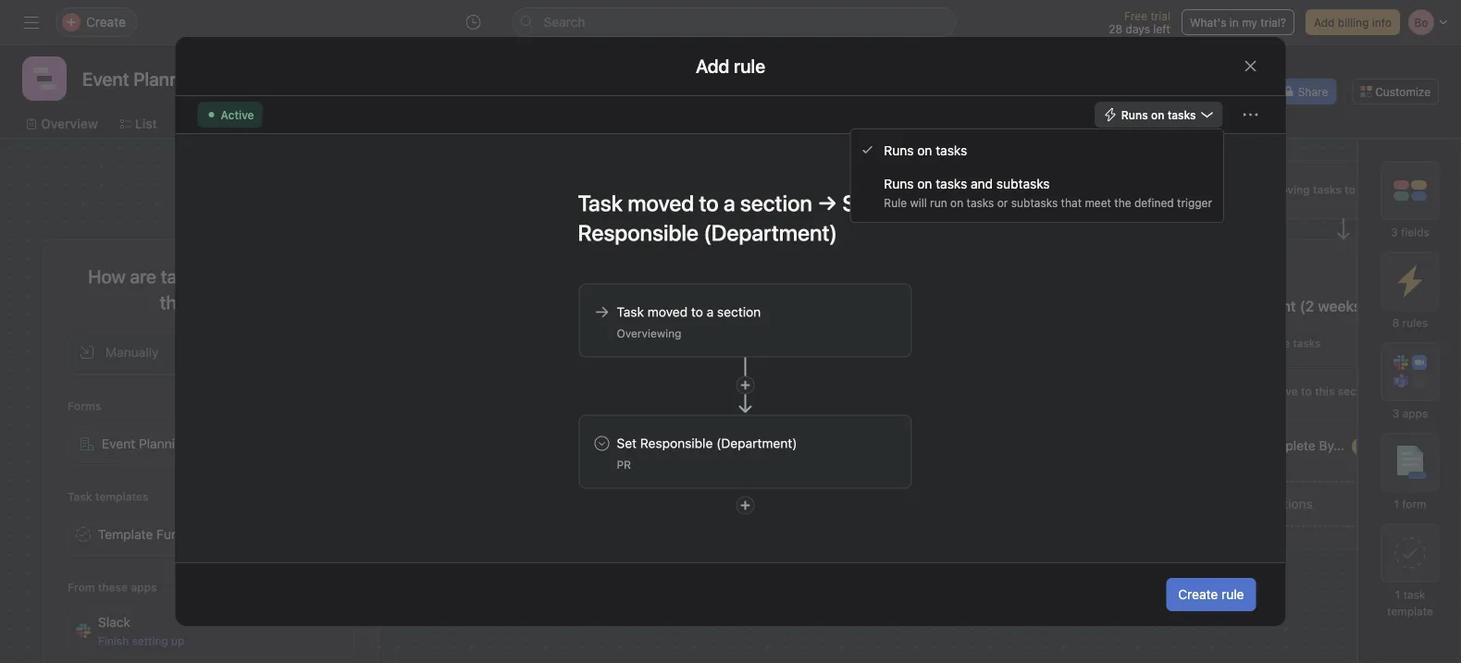 Task type: vqa. For each thing, say whether or not it's contained in the screenshot.
project inside Cross-functional project plan 3 tasks due soon
no



Task type: locate. For each thing, give the bounding box(es) containing it.
0 vertical spatial task
[[617, 305, 644, 320]]

or
[[997, 196, 1008, 209]]

task up the overviewing
[[617, 305, 644, 320]]

task left "templates"
[[68, 491, 92, 503]]

1 left form
[[1394, 498, 1399, 511]]

1 vertical spatial 1
[[1395, 589, 1401, 602]]

board
[[194, 116, 230, 131]]

run
[[930, 196, 947, 209]]

2 when tasks move to this section, do this automatically: from the left
[[1204, 385, 1420, 415]]

event left '(2'
[[1258, 298, 1296, 315]]

runs on tasks down bo
[[1122, 108, 1196, 121]]

apps right these
[[131, 581, 157, 594]]

my
[[1242, 16, 1258, 29]]

tasks
[[1168, 108, 1196, 121], [936, 142, 967, 158], [936, 176, 967, 192], [967, 196, 994, 209], [161, 266, 205, 287], [916, 337, 944, 350], [1293, 337, 1321, 350], [860, 385, 889, 398], [1238, 385, 1266, 398]]

share button
[[1275, 79, 1337, 105]]

do for pre-event (1 month to go)
[[1006, 385, 1020, 398]]

1 horizontal spatial by...
[[1319, 438, 1345, 454]]

overviewing
[[617, 327, 682, 340]]

do
[[1006, 385, 1020, 398], [1384, 385, 1398, 398]]

1 vertical spatial 3
[[1393, 407, 1400, 420]]

what's in my trial?
[[1190, 16, 1286, 29]]

list link
[[120, 114, 157, 134]]

0 vertical spatial 3
[[1391, 226, 1398, 239]]

when down 4
[[827, 385, 857, 398]]

1 horizontal spatial set complete by...
[[1235, 438, 1345, 454]]

2 incomplete from the left
[[1232, 337, 1290, 350]]

when tasks move to this section, do this automatically:
[[827, 385, 1043, 415], [1204, 385, 1420, 415]]

overview link
[[26, 114, 98, 134]]

1 by... from the left
[[942, 438, 967, 454]]

in
[[1230, 16, 1239, 29]]

event left (1
[[853, 298, 891, 315]]

runs
[[1122, 108, 1148, 121], [884, 142, 914, 158], [884, 176, 914, 192]]

3 left fields
[[1391, 226, 1398, 239]]

0 horizontal spatial do
[[1006, 385, 1020, 398]]

free
[[1125, 9, 1148, 22]]

runs on tasks
[[1122, 108, 1196, 121], [884, 142, 967, 158]]

automatically: down 4
[[827, 402, 902, 415]]

to right 'added'
[[317, 266, 334, 287]]

2 incomplete tasks
[[1223, 337, 1321, 350]]

2 event from the left
[[1258, 298, 1296, 315]]

left
[[1154, 22, 1171, 35]]

1 horizontal spatial event
[[1258, 298, 1296, 315]]

tasks inside dropdown button
[[1168, 108, 1196, 121]]

when tasks move to this section, do this automatically: down 2 incomplete tasks
[[1204, 385, 1420, 415]]

(2
[[1300, 298, 1315, 315]]

added
[[260, 266, 313, 287]]

will
[[910, 196, 927, 209]]

add billing info button
[[1306, 9, 1400, 35]]

section, down weeks
[[1338, 385, 1381, 398]]

subtasks up or at the right of the page
[[997, 176, 1050, 192]]

1 inside 1 task template
[[1395, 589, 1401, 602]]

1 horizontal spatial set
[[857, 438, 877, 454]]

3 for 3 fields
[[1391, 226, 1398, 239]]

to left a
[[691, 305, 703, 320]]

1 horizontal spatial runs on tasks
[[1122, 108, 1196, 121]]

1 horizontal spatial set complete by... button
[[1200, 424, 1461, 470]]

1 incomplete from the left
[[855, 337, 913, 350]]

automatically: down "2"
[[1204, 402, 1280, 415]]

go) for nearing event (2 weeks to go)
[[1383, 298, 1406, 315]]

0 vertical spatial runs on tasks
[[1122, 108, 1196, 121]]

automatically: for nearing
[[1204, 402, 1280, 415]]

runs on tasks and subtasks rule will run on tasks or subtasks that meet the defined trigger
[[884, 176, 1212, 209]]

1 vertical spatial runs on tasks
[[884, 142, 967, 158]]

3 down 8
[[1393, 407, 1400, 420]]

2 when from the left
[[1204, 385, 1235, 398]]

0 vertical spatial runs
[[1122, 108, 1148, 121]]

1 form
[[1394, 498, 1427, 511]]

2 section, from the left
[[1338, 385, 1381, 398]]

2 set complete by... from the left
[[1235, 438, 1345, 454]]

1 horizontal spatial move
[[1269, 385, 1298, 398]]

4
[[845, 337, 852, 350]]

move down 4 incomplete tasks
[[892, 385, 921, 398]]

to down 4 incomplete tasks
[[924, 385, 935, 398]]

set complete by... button
[[823, 424, 1110, 470], [1200, 424, 1461, 470]]

1 automatically: from the left
[[827, 402, 902, 415]]

Add a name for this rule text field
[[566, 182, 912, 254]]

0 horizontal spatial when
[[827, 385, 857, 398]]

1 horizontal spatial do
[[1384, 385, 1398, 398]]

2 automatically: from the left
[[1204, 402, 1280, 415]]

incomplete right 4
[[855, 337, 913, 350]]

0 horizontal spatial set complete by...
[[857, 438, 967, 454]]

2 set complete by... button from the left
[[1200, 424, 1461, 470]]

1 set complete by... button from the left
[[823, 424, 1110, 470]]

2 by... from the left
[[1319, 438, 1345, 454]]

1 left task
[[1395, 589, 1401, 602]]

0 horizontal spatial when tasks move to this section, do this automatically:
[[827, 385, 1043, 415]]

search button
[[512, 7, 957, 37]]

0 horizontal spatial event
[[853, 298, 891, 315]]

section, down pre-event (1 month to go) button
[[960, 385, 1003, 398]]

0 horizontal spatial incomplete
[[855, 337, 913, 350]]

0 vertical spatial apps
[[1403, 407, 1428, 420]]

1 event from the left
[[853, 298, 891, 315]]

do for nearing event (2 weeks to go)
[[1384, 385, 1398, 398]]

1 horizontal spatial complete
[[1258, 438, 1316, 454]]

0 horizontal spatial automatically:
[[827, 402, 902, 415]]

0 horizontal spatial complete
[[881, 438, 938, 454]]

0 vertical spatial 1
[[1394, 498, 1399, 511]]

1 horizontal spatial when tasks move to this section, do this automatically:
[[1204, 385, 1420, 415]]

1 horizontal spatial section,
[[1338, 385, 1381, 398]]

1 this from the left
[[938, 385, 957, 398]]

runs on tasks up "will"
[[884, 142, 967, 158]]

runs inside the runs on tasks and subtasks rule will run on tasks or subtasks that meet the defined trigger
[[884, 176, 914, 192]]

0 horizontal spatial go)
[[976, 298, 999, 315]]

incomplete for nearing
[[1232, 337, 1290, 350]]

1 vertical spatial task
[[68, 491, 92, 503]]

to right weeks
[[1365, 298, 1379, 315]]

slack image
[[76, 624, 91, 639]]

move
[[892, 385, 921, 398], [1269, 385, 1298, 398]]

go) right month at the top of the page
[[976, 298, 999, 315]]

2 go) from the left
[[1383, 298, 1406, 315]]

1 horizontal spatial go)
[[1383, 298, 1406, 315]]

when for nearing
[[1204, 385, 1235, 398]]

move down 2 incomplete tasks
[[1269, 385, 1298, 398]]

that
[[1061, 196, 1082, 209]]

1 move from the left
[[892, 385, 921, 398]]

incomplete
[[855, 337, 913, 350], [1232, 337, 1290, 350]]

1 when from the left
[[827, 385, 857, 398]]

0 horizontal spatial section,
[[960, 385, 1003, 398]]

by...
[[942, 438, 967, 454], [1319, 438, 1345, 454]]

section, for weeks
[[1338, 385, 1381, 398]]

from these apps
[[68, 581, 157, 594]]

go) up 8
[[1383, 298, 1406, 315]]

2
[[1223, 337, 1229, 350]]

subtasks right or at the right of the page
[[1011, 196, 1058, 209]]

timeline image
[[33, 68, 56, 90]]

section, for month
[[960, 385, 1003, 398]]

event planning test
[[102, 436, 219, 452]]

fields
[[1401, 226, 1430, 239]]

1 section, from the left
[[960, 385, 1003, 398]]

event
[[853, 298, 891, 315], [1258, 298, 1296, 315]]

apps down rules at the top of the page
[[1403, 407, 1428, 420]]

task for task templates
[[68, 491, 92, 503]]

2 move from the left
[[1269, 385, 1298, 398]]

1 vertical spatial subtasks
[[1011, 196, 1058, 209]]

0 horizontal spatial by...
[[942, 438, 967, 454]]

1 vertical spatial runs
[[884, 142, 914, 158]]

rule
[[884, 196, 907, 209]]

0 horizontal spatial set complete by... button
[[823, 424, 1110, 470]]

1 horizontal spatial incomplete
[[1232, 337, 1290, 350]]

nearing
[[1200, 298, 1254, 315]]

pr
[[617, 459, 631, 472]]

automatically: for pre-
[[827, 402, 902, 415]]

1 horizontal spatial when
[[1204, 385, 1235, 398]]

2 do from the left
[[1384, 385, 1398, 398]]

complete
[[881, 438, 938, 454], [1258, 438, 1316, 454]]

0 horizontal spatial move
[[892, 385, 921, 398]]

1 vertical spatial apps
[[131, 581, 157, 594]]

1 horizontal spatial task
[[617, 305, 644, 320]]

2 vertical spatial runs
[[884, 176, 914, 192]]

4 this from the left
[[1401, 385, 1420, 398]]

up
[[171, 635, 185, 648]]

3 for 3 apps
[[1393, 407, 1400, 420]]

pre-event (1 month to go) button
[[823, 290, 1110, 323]]

1 do from the left
[[1006, 385, 1020, 398]]

1
[[1394, 498, 1399, 511], [1395, 589, 1401, 602]]

automatically:
[[827, 402, 902, 415], [1204, 402, 1280, 415]]

1 set complete by... from the left
[[857, 438, 967, 454]]

what's in my trial? button
[[1182, 9, 1295, 35]]

board link
[[179, 114, 230, 134]]

1 horizontal spatial automatically:
[[1204, 402, 1280, 415]]

runs on tasks inside dropdown button
[[1122, 108, 1196, 121]]

subtasks
[[997, 176, 1050, 192], [1011, 196, 1058, 209]]

0 horizontal spatial task
[[68, 491, 92, 503]]

template
[[1388, 605, 1434, 618]]

when tasks move to this section, do this automatically: down 4 incomplete tasks
[[827, 385, 1043, 415]]

(department)
[[717, 436, 797, 451]]

when down "2"
[[1204, 385, 1235, 398]]

weeks
[[1318, 298, 1362, 315]]

search
[[544, 14, 585, 30]]

add another trigger image
[[740, 380, 751, 391]]

search list box
[[512, 7, 957, 37]]

incomplete right "2"
[[1232, 337, 1290, 350]]

None text field
[[78, 62, 250, 95]]

section,
[[960, 385, 1003, 398], [1338, 385, 1381, 398]]

1 go) from the left
[[976, 298, 999, 315]]

1 when tasks move to this section, do this automatically: from the left
[[827, 385, 1043, 415]]

set
[[617, 436, 637, 451], [857, 438, 877, 454], [1235, 438, 1255, 454]]

section
[[823, 270, 863, 283]]

on inside dropdown button
[[1151, 108, 1165, 121]]



Task type: describe. For each thing, give the bounding box(es) containing it.
when for pre-
[[827, 385, 857, 398]]

28
[[1109, 22, 1123, 35]]

runs on tasks link
[[851, 133, 1224, 167]]

event
[[102, 436, 135, 452]]

(1
[[895, 298, 907, 315]]

to right month at the top of the page
[[959, 298, 973, 315]]

rules
[[1403, 317, 1428, 329]]

section
[[717, 305, 761, 320]]

forms
[[68, 400, 101, 413]]

create rule
[[1179, 587, 1244, 603]]

0 horizontal spatial set
[[617, 436, 637, 451]]

what's
[[1190, 16, 1227, 29]]

form
[[1402, 498, 1427, 511]]

info
[[1372, 16, 1392, 29]]

how are tasks being added to this project?
[[88, 266, 334, 313]]

task moved to a section
[[617, 305, 761, 320]]

a
[[707, 305, 714, 320]]

1 for task
[[1395, 589, 1401, 602]]

trigger
[[1177, 196, 1212, 209]]

event for nearing
[[1258, 298, 1296, 315]]

3 this from the left
[[1315, 385, 1335, 398]]

2 complete from the left
[[1258, 438, 1316, 454]]

3 apps
[[1393, 407, 1428, 420]]

1 for form
[[1394, 498, 1399, 511]]

8 rules
[[1393, 317, 1428, 329]]

1 horizontal spatial apps
[[1403, 407, 1428, 420]]

slack finish setting up
[[98, 615, 185, 648]]

responsible
[[640, 436, 713, 451]]

create rule button
[[1166, 578, 1256, 612]]

2 horizontal spatial set
[[1235, 438, 1255, 454]]

billing
[[1338, 16, 1369, 29]]

bo button
[[1190, 81, 1212, 103]]

days
[[1126, 22, 1150, 35]]

finish
[[98, 635, 129, 648]]

share
[[1298, 85, 1328, 98]]

1 complete from the left
[[881, 438, 938, 454]]

these
[[98, 581, 128, 594]]

down arrow image
[[739, 358, 752, 413]]

nearing event (2 weeks to go) button
[[1200, 290, 1461, 323]]

when tasks move to this section, do this automatically: for month
[[827, 385, 1043, 415]]

templates
[[95, 491, 149, 503]]

set complete by... button for month
[[823, 424, 1110, 470]]

and
[[971, 176, 993, 192]]

go) for pre-event (1 month to go)
[[976, 298, 999, 315]]

template fun button
[[68, 514, 354, 556]]

trial?
[[1261, 16, 1286, 29]]

trial
[[1151, 9, 1171, 22]]

pre-event (1 month to go)
[[823, 298, 999, 315]]

fun
[[156, 527, 179, 542]]

0 horizontal spatial runs on tasks
[[884, 142, 967, 158]]

when tasks move to this section, do this automatically: for weeks
[[1204, 385, 1420, 415]]

overview
[[41, 116, 98, 131]]

add
[[1314, 16, 1335, 29]]

to inside how are tasks being added to this project?
[[317, 266, 334, 287]]

add rule
[[696, 55, 766, 77]]

this project?
[[160, 292, 262, 313]]

event for pre-
[[853, 298, 891, 315]]

tasks inside how are tasks being added to this project?
[[161, 266, 205, 287]]

create
[[1179, 587, 1218, 603]]

task templates
[[68, 491, 149, 503]]

close this dialog image
[[1243, 59, 1258, 74]]

pre-
[[823, 298, 853, 315]]

0 vertical spatial subtasks
[[997, 176, 1050, 192]]

template fun
[[98, 527, 179, 542]]

4 incomplete tasks
[[845, 337, 944, 350]]

month
[[911, 298, 955, 315]]

task for task moved to a section
[[617, 305, 644, 320]]

setting
[[132, 635, 168, 648]]

how
[[88, 266, 126, 287]]

manually
[[106, 345, 159, 360]]

8
[[1393, 317, 1400, 329]]

test
[[194, 436, 219, 452]]

add billing info
[[1314, 16, 1392, 29]]

list
[[135, 116, 157, 131]]

from
[[68, 581, 95, 594]]

active
[[221, 108, 254, 121]]

slack
[[98, 615, 130, 630]]

incomplete for pre-
[[855, 337, 913, 350]]

free trial 28 days left
[[1109, 9, 1171, 35]]

3 fields
[[1391, 226, 1430, 239]]

bo
[[1194, 85, 1208, 98]]

add another action image
[[740, 500, 751, 511]]

moved
[[648, 305, 688, 320]]

event planning test button
[[68, 423, 354, 466]]

0 horizontal spatial apps
[[131, 581, 157, 594]]

the
[[1115, 196, 1132, 209]]

set complete by... button for weeks
[[1200, 424, 1461, 470]]

set responsible (department)
[[617, 436, 797, 451]]

runs inside dropdown button
[[1122, 108, 1148, 121]]

task
[[1404, 589, 1426, 602]]

are
[[130, 266, 156, 287]]

template
[[98, 527, 153, 542]]

defined
[[1135, 196, 1174, 209]]

nearing event (2 weeks to go)
[[1200, 298, 1406, 315]]

planning
[[139, 436, 190, 452]]

rule
[[1222, 587, 1244, 603]]

2 this from the left
[[1023, 385, 1043, 398]]

being
[[209, 266, 256, 287]]

to down 2 incomplete tasks
[[1301, 385, 1312, 398]]

move for (1
[[892, 385, 921, 398]]

move for (2
[[1269, 385, 1298, 398]]

1 task template
[[1388, 589, 1434, 618]]

active button
[[198, 102, 262, 128]]

runs on tasks button
[[1095, 102, 1223, 128]]



